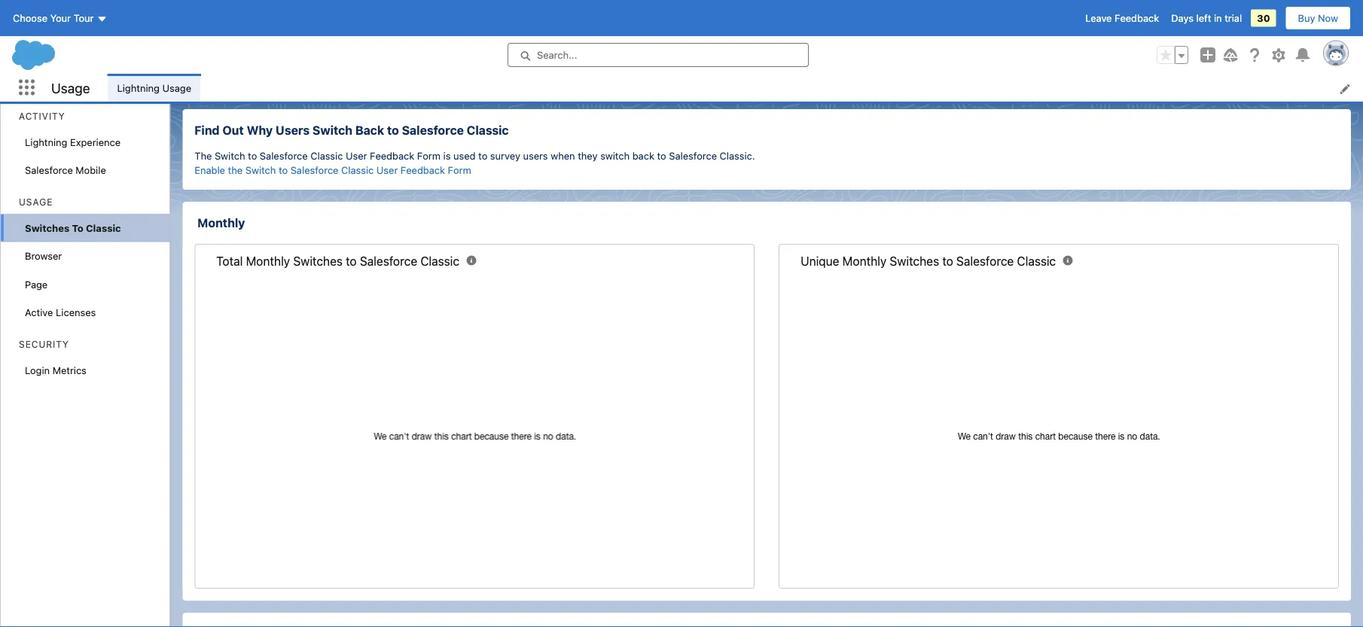 Task type: locate. For each thing, give the bounding box(es) containing it.
1 horizontal spatial month
[[820, 42, 848, 52]]

users
[[523, 150, 548, 161]]

0 vertical spatial user
[[346, 150, 367, 161]]

1 vertical spatial form
[[448, 165, 471, 176]]

2 last month from the left
[[800, 42, 848, 52]]

leave
[[1085, 12, 1112, 24]]

active licenses
[[25, 307, 96, 318]]

unique monthly switches to salesforce classic
[[801, 254, 1056, 268]]

0 vertical spatial total
[[216, 22, 242, 37]]

user down find out why users switch back to salesforce classic
[[346, 150, 367, 161]]

last for total switches to salesforce classic
[[216, 42, 234, 52]]

the
[[194, 150, 212, 161]]

total
[[216, 22, 242, 37], [216, 254, 243, 268]]

2 vertical spatial feedback
[[401, 165, 445, 176]]

feedback right leave
[[1115, 12, 1159, 24]]

in
[[1214, 12, 1222, 24]]

2 month from the left
[[820, 42, 848, 52]]

buy now
[[1298, 12, 1338, 24]]

licenses
[[56, 307, 96, 318]]

lightning up "experience"
[[117, 82, 160, 93]]

1 last from the left
[[216, 42, 234, 52]]

enable
[[194, 165, 225, 176]]

1 vertical spatial lightning
[[25, 136, 67, 148]]

0 horizontal spatial month
[[236, 42, 263, 52]]

security
[[19, 339, 69, 350]]

leave feedback
[[1085, 12, 1159, 24]]

they
[[578, 150, 598, 161]]

login
[[25, 364, 50, 376]]

user down back
[[376, 165, 398, 176]]

30
[[1257, 12, 1270, 24]]

feedback
[[1115, 12, 1159, 24], [370, 150, 414, 161], [401, 165, 445, 176]]

form left is
[[417, 150, 441, 161]]

switch
[[600, 150, 630, 161]]

switch
[[312, 123, 352, 137], [215, 150, 245, 161], [245, 165, 276, 176]]

lightning inside list
[[117, 82, 160, 93]]

tour
[[74, 12, 94, 24]]

switch left back
[[312, 123, 352, 137]]

month down unique switches to salesforce classic on the top
[[820, 42, 848, 52]]

salesforce
[[312, 22, 369, 37], [908, 22, 966, 37], [402, 123, 464, 137], [260, 150, 308, 161], [669, 150, 717, 161], [25, 165, 73, 176], [290, 165, 338, 176], [360, 254, 417, 268], [956, 254, 1014, 268]]

0 vertical spatial lightning
[[117, 82, 160, 93]]

1 vertical spatial unique
[[801, 254, 839, 268]]

users
[[276, 123, 310, 137]]

switches
[[245, 22, 295, 37], [842, 22, 891, 37], [25, 222, 69, 233], [293, 254, 343, 268], [890, 254, 939, 268]]

total monthly switches to salesforce classic
[[216, 254, 459, 268]]

0 vertical spatial form
[[417, 150, 441, 161]]

buy now button
[[1285, 6, 1351, 30]]

user
[[346, 150, 367, 161], [376, 165, 398, 176]]

to
[[72, 222, 83, 233]]

back
[[632, 150, 654, 161]]

lightning
[[117, 82, 160, 93], [25, 136, 67, 148]]

used
[[453, 150, 476, 161]]

unique
[[800, 22, 839, 37], [801, 254, 839, 268]]

1 vertical spatial switch
[[215, 150, 245, 161]]

0 vertical spatial unique
[[800, 22, 839, 37]]

1 horizontal spatial last month
[[800, 42, 848, 52]]

month
[[236, 42, 263, 52], [820, 42, 848, 52]]

days left in trial
[[1171, 12, 1242, 24]]

trial
[[1225, 12, 1242, 24]]

0 horizontal spatial form
[[417, 150, 441, 161]]

group
[[1157, 46, 1188, 64]]

to
[[298, 22, 309, 37], [894, 22, 905, 37], [387, 123, 399, 137], [248, 150, 257, 161], [478, 150, 487, 161], [657, 150, 666, 161], [279, 165, 288, 176], [346, 254, 357, 268], [942, 254, 953, 268]]

choose your tour button
[[12, 6, 108, 30]]

switch up the
[[215, 150, 245, 161]]

2 vertical spatial switch
[[245, 165, 276, 176]]

0 horizontal spatial last
[[216, 42, 234, 52]]

1 horizontal spatial form
[[448, 165, 471, 176]]

last month for total
[[216, 42, 263, 52]]

the
[[228, 165, 243, 176]]

last
[[216, 42, 234, 52], [800, 42, 818, 52]]

usage
[[51, 80, 90, 96], [162, 82, 191, 93], [19, 197, 53, 207]]

last for unique switches to salesforce classic
[[800, 42, 818, 52]]

classic.
[[720, 150, 755, 161]]

1 horizontal spatial lightning
[[117, 82, 160, 93]]

1 month from the left
[[236, 42, 263, 52]]

find out why users switch back to salesforce classic
[[194, 123, 509, 137]]

0 horizontal spatial lightning
[[25, 136, 67, 148]]

last month for unique
[[800, 42, 848, 52]]

login metrics
[[25, 364, 87, 376]]

lightning down the activity
[[25, 136, 67, 148]]

1 vertical spatial total
[[216, 254, 243, 268]]

month down total switches to salesforce classic
[[236, 42, 263, 52]]

lightning for lightning experience
[[25, 136, 67, 148]]

form down used
[[448, 165, 471, 176]]

total switches to salesforce classic
[[216, 22, 411, 37]]

page
[[25, 279, 48, 290]]

1 vertical spatial user
[[376, 165, 398, 176]]

total for total switches to salesforce classic
[[216, 22, 242, 37]]

1 last month from the left
[[216, 42, 263, 52]]

0 horizontal spatial user
[[346, 150, 367, 161]]

out
[[222, 123, 244, 137]]

2 horizontal spatial monthly
[[842, 254, 887, 268]]

1 horizontal spatial last
[[800, 42, 818, 52]]

monthly
[[197, 216, 245, 230], [246, 254, 290, 268], [842, 254, 887, 268]]

1 horizontal spatial monthly
[[246, 254, 290, 268]]

feedback down back
[[370, 150, 414, 161]]

experience
[[70, 136, 121, 148]]

form
[[417, 150, 441, 161], [448, 165, 471, 176]]

0 horizontal spatial last month
[[216, 42, 263, 52]]

month for unique
[[820, 42, 848, 52]]

browser
[[25, 250, 62, 262]]

enable the switch to salesforce classic user feedback form link
[[194, 165, 471, 176]]

2 last from the left
[[800, 42, 818, 52]]

classic
[[372, 22, 411, 37], [969, 22, 1008, 37], [467, 123, 509, 137], [310, 150, 343, 161], [341, 165, 374, 176], [86, 222, 121, 233], [420, 254, 459, 268], [1017, 254, 1056, 268]]

switch right the
[[245, 165, 276, 176]]

last month
[[216, 42, 263, 52], [800, 42, 848, 52]]

search...
[[537, 49, 577, 61]]

back
[[355, 123, 384, 137]]

feedback down is
[[401, 165, 445, 176]]



Task type: describe. For each thing, give the bounding box(es) containing it.
when
[[551, 150, 575, 161]]

monthly for total monthly switches to salesforce classic
[[246, 254, 290, 268]]

choose your tour
[[13, 12, 94, 24]]

0 vertical spatial switch
[[312, 123, 352, 137]]

usage inside list
[[162, 82, 191, 93]]

choose
[[13, 12, 48, 24]]

search... button
[[508, 43, 809, 67]]

1 horizontal spatial user
[[376, 165, 398, 176]]

is
[[443, 150, 451, 161]]

lightning usage link
[[108, 74, 200, 102]]

lightning usage
[[117, 82, 191, 93]]

now
[[1318, 12, 1338, 24]]

your
[[50, 12, 71, 24]]

buy
[[1298, 12, 1315, 24]]

days
[[1171, 12, 1194, 24]]

metrics
[[52, 364, 87, 376]]

leave feedback link
[[1085, 12, 1159, 24]]

lightning usage list
[[108, 74, 1363, 102]]

1 vertical spatial feedback
[[370, 150, 414, 161]]

salesforce mobile
[[25, 165, 106, 176]]

the switch to salesforce classic user feedback form is used to survey users when they switch back to salesforce classic. enable the switch to salesforce classic user feedback form
[[194, 150, 755, 176]]

lightning for lightning usage
[[117, 82, 160, 93]]

find
[[194, 123, 220, 137]]

active
[[25, 307, 53, 318]]

0 vertical spatial feedback
[[1115, 12, 1159, 24]]

activity
[[19, 111, 65, 122]]

0 horizontal spatial monthly
[[197, 216, 245, 230]]

left
[[1196, 12, 1211, 24]]

mobile
[[76, 165, 106, 176]]

why
[[247, 123, 273, 137]]

unique for unique switches to salesforce classic
[[800, 22, 839, 37]]

unique for unique monthly switches to salesforce classic
[[801, 254, 839, 268]]

unique switches to salesforce classic
[[800, 22, 1008, 37]]

switches to classic
[[25, 222, 121, 233]]

lightning experience
[[25, 136, 121, 148]]

month for total
[[236, 42, 263, 52]]

total for total monthly switches to salesforce classic
[[216, 254, 243, 268]]

survey
[[490, 150, 520, 161]]

monthly for unique monthly switches to salesforce classic
[[842, 254, 887, 268]]



Task type: vqa. For each thing, say whether or not it's contained in the screenshot.
top Switch
yes



